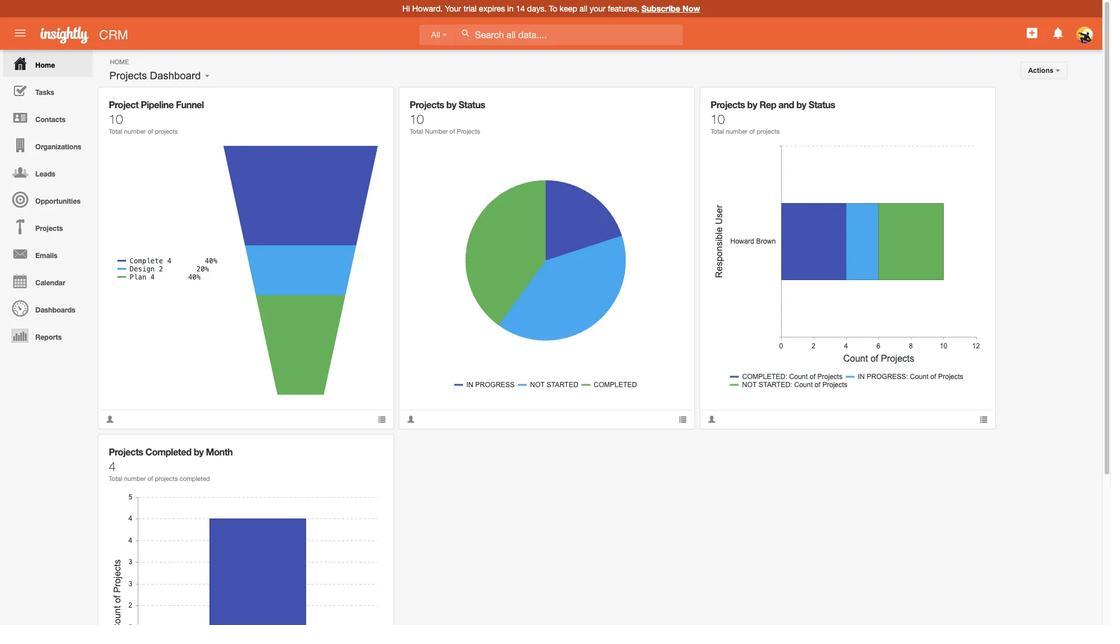 Task type: vqa. For each thing, say whether or not it's contained in the screenshot.
the Actions BUTTON at the right
yes



Task type: describe. For each thing, give the bounding box(es) containing it.
your
[[445, 4, 461, 13]]

features,
[[608, 4, 639, 13]]

month
[[206, 446, 233, 457]]

of inside project pipeline funnel 10 total number of projects
[[148, 128, 153, 135]]

actions button
[[1021, 62, 1068, 79]]

by left rep
[[747, 99, 757, 110]]

actions
[[1028, 67, 1056, 74]]

rep
[[759, 99, 776, 110]]

subscribe
[[641, 4, 680, 13]]

wrench image for project pipeline funnel
[[370, 96, 378, 104]]

hi
[[402, 4, 410, 13]]

projects dashboard
[[109, 70, 201, 82]]

10 for project
[[109, 111, 123, 126]]

in
[[507, 4, 514, 13]]

trial
[[463, 4, 477, 13]]

home link
[[3, 50, 93, 77]]

projects by rep and by status 10 total number of projects
[[711, 99, 835, 135]]

Search all data.... text field
[[455, 24, 683, 45]]

user image
[[708, 415, 716, 423]]

wrench image for projects by rep and by status
[[971, 96, 980, 104]]

total inside project pipeline funnel 10 total number of projects
[[109, 128, 122, 135]]

funnel
[[176, 99, 204, 110]]

project pipeline funnel 10 total number of projects
[[109, 99, 204, 135]]

projects by status link
[[410, 99, 485, 110]]

number inside projects completed by month 4 total number of projects completed
[[124, 475, 146, 482]]

projects right 'number'
[[457, 128, 480, 135]]

projects by rep and by status link
[[711, 99, 835, 110]]

and
[[779, 99, 794, 110]]

leads
[[35, 170, 55, 178]]

calendar link
[[3, 267, 93, 295]]

days.
[[527, 4, 547, 13]]

projects inside projects completed by month 4 total number of projects completed
[[155, 475, 178, 482]]

completed
[[145, 446, 191, 457]]

number inside project pipeline funnel 10 total number of projects
[[124, 128, 146, 135]]

notifications image
[[1051, 26, 1065, 40]]

subscribe now link
[[641, 4, 700, 13]]

list image for 10
[[378, 415, 386, 423]]

reports
[[35, 333, 62, 341]]

completed
[[180, 475, 210, 482]]

to
[[549, 4, 557, 13]]

of inside the projects by rep and by status 10 total number of projects
[[749, 128, 755, 135]]

projects link
[[3, 213, 93, 240]]

all link
[[420, 25, 455, 45]]

status inside projects by status 10 total number of projects
[[459, 99, 485, 110]]

projects inside the projects by rep and by status 10 total number of projects
[[757, 128, 780, 135]]

project
[[109, 99, 139, 110]]

white image
[[461, 29, 469, 37]]

all
[[580, 4, 587, 13]]

calendar
[[35, 278, 65, 286]]

dashboards
[[35, 306, 75, 314]]



Task type: locate. For each thing, give the bounding box(es) containing it.
1 horizontal spatial home
[[110, 58, 129, 65]]

10 down projects by rep and by status link
[[711, 111, 725, 126]]

0 horizontal spatial user image
[[106, 415, 114, 423]]

projects completed by month link
[[109, 446, 233, 457]]

emails link
[[3, 240, 93, 267]]

projects left rep
[[711, 99, 745, 110]]

number down project
[[124, 128, 146, 135]]

2 user image from the left
[[407, 415, 415, 423]]

wrench image for projects completed by month
[[370, 443, 378, 451]]

hi howard. your trial expires in 14 days. to keep all your features, subscribe now
[[402, 4, 700, 13]]

projects inside projects completed by month 4 total number of projects completed
[[109, 446, 143, 457]]

status
[[459, 99, 485, 110], [809, 99, 835, 110]]

10 inside the projects by rep and by status 10 total number of projects
[[711, 111, 725, 126]]

crm
[[99, 27, 128, 42]]

of down completed
[[148, 475, 153, 482]]

10 inside project pipeline funnel 10 total number of projects
[[109, 111, 123, 126]]

projects dashboard button
[[105, 67, 205, 84]]

projects down 'pipeline'
[[155, 128, 178, 135]]

number
[[124, 128, 146, 135], [726, 128, 748, 135], [124, 475, 146, 482]]

project pipeline funnel link
[[109, 99, 204, 110]]

home down crm
[[110, 58, 129, 65]]

list image for and
[[980, 415, 988, 423]]

projects up emails link
[[35, 224, 63, 232]]

1 horizontal spatial list image
[[980, 415, 988, 423]]

user image for project pipeline funnel
[[106, 415, 114, 423]]

total inside projects by status 10 total number of projects
[[410, 128, 423, 135]]

1 status from the left
[[459, 99, 485, 110]]

home
[[110, 58, 129, 65], [35, 61, 55, 69]]

projects inside "button"
[[109, 70, 147, 82]]

organizations link
[[3, 131, 93, 159]]

10
[[109, 111, 123, 126], [410, 111, 424, 126], [711, 111, 725, 126]]

navigation containing home
[[0, 50, 93, 349]]

1 horizontal spatial user image
[[407, 415, 415, 423]]

organizations
[[35, 142, 81, 150]]

projects
[[155, 128, 178, 135], [757, 128, 780, 135], [155, 475, 178, 482]]

of inside projects by status 10 total number of projects
[[450, 128, 455, 135]]

10 for projects
[[410, 111, 424, 126]]

projects completed by month 4 total number of projects completed
[[109, 446, 233, 482]]

1 horizontal spatial 10
[[410, 111, 424, 126]]

emails
[[35, 251, 57, 259]]

wrench image for projects by status
[[671, 96, 679, 104]]

1 10 from the left
[[109, 111, 123, 126]]

contacts
[[35, 115, 65, 123]]

status inside the projects by rep and by status 10 total number of projects
[[809, 99, 835, 110]]

by inside projects completed by month 4 total number of projects completed
[[194, 446, 204, 457]]

1 list image from the left
[[378, 415, 386, 423]]

1 horizontal spatial status
[[809, 99, 835, 110]]

tasks
[[35, 88, 54, 96]]

projects inside project pipeline funnel 10 total number of projects
[[155, 128, 178, 135]]

number inside the projects by rep and by status 10 total number of projects
[[726, 128, 748, 135]]

opportunities
[[35, 197, 81, 205]]

total
[[109, 128, 122, 135], [410, 128, 423, 135], [711, 128, 724, 135], [109, 475, 122, 482]]

2 status from the left
[[809, 99, 835, 110]]

home up tasks link
[[35, 61, 55, 69]]

wrench image
[[370, 96, 378, 104], [671, 96, 679, 104], [971, 96, 980, 104], [370, 443, 378, 451]]

projects for projects completed by month 4 total number of projects completed
[[109, 446, 143, 457]]

projects up 4
[[109, 446, 143, 457]]

10 inside projects by status 10 total number of projects
[[410, 111, 424, 126]]

your
[[590, 4, 606, 13]]

user image for projects by status
[[407, 415, 415, 423]]

0 horizontal spatial status
[[459, 99, 485, 110]]

number down completed
[[124, 475, 146, 482]]

total inside the projects by rep and by status 10 total number of projects
[[711, 128, 724, 135]]

0 horizontal spatial 10
[[109, 111, 123, 126]]

list image
[[378, 415, 386, 423], [980, 415, 988, 423]]

4
[[109, 458, 116, 473]]

keep
[[560, 4, 577, 13]]

by right "and"
[[796, 99, 806, 110]]

10 down the projects by status link
[[410, 111, 424, 126]]

0 horizontal spatial list image
[[378, 415, 386, 423]]

by
[[446, 99, 456, 110], [747, 99, 757, 110], [796, 99, 806, 110], [194, 446, 204, 457]]

projects up 'number'
[[410, 99, 444, 110]]

expires
[[479, 4, 505, 13]]

pipeline
[[141, 99, 174, 110]]

dashboard
[[150, 70, 201, 82]]

opportunities link
[[3, 186, 93, 213]]

by left month
[[194, 446, 204, 457]]

of
[[148, 128, 153, 135], [450, 128, 455, 135], [749, 128, 755, 135], [148, 475, 153, 482]]

number down projects by rep and by status link
[[726, 128, 748, 135]]

projects for projects dashboard
[[109, 70, 147, 82]]

1 user image from the left
[[106, 415, 114, 423]]

projects by status 10 total number of projects
[[410, 99, 485, 135]]

projects for projects by rep and by status 10 total number of projects
[[711, 99, 745, 110]]

reports link
[[3, 322, 93, 349]]

2 horizontal spatial 10
[[711, 111, 725, 126]]

projects down completed
[[155, 475, 178, 482]]

2 10 from the left
[[410, 111, 424, 126]]

by up 'number'
[[446, 99, 456, 110]]

all
[[431, 30, 440, 39]]

projects for projects
[[35, 224, 63, 232]]

leads link
[[3, 159, 93, 186]]

howard.
[[412, 4, 443, 13]]

14
[[516, 4, 525, 13]]

of right 'number'
[[450, 128, 455, 135]]

projects down rep
[[757, 128, 780, 135]]

navigation
[[0, 50, 93, 349]]

total inside projects completed by month 4 total number of projects completed
[[109, 475, 122, 482]]

0 horizontal spatial home
[[35, 61, 55, 69]]

number
[[425, 128, 448, 135]]

contacts link
[[3, 104, 93, 131]]

projects for projects by status 10 total number of projects
[[410, 99, 444, 110]]

list image
[[679, 415, 687, 423]]

tasks link
[[3, 77, 93, 104]]

projects inside the projects by rep and by status 10 total number of projects
[[711, 99, 745, 110]]

dashboards link
[[3, 295, 93, 322]]

of down project pipeline funnel link
[[148, 128, 153, 135]]

3 10 from the left
[[711, 111, 725, 126]]

user image
[[106, 415, 114, 423], [407, 415, 415, 423]]

10 down project
[[109, 111, 123, 126]]

projects
[[109, 70, 147, 82], [410, 99, 444, 110], [711, 99, 745, 110], [457, 128, 480, 135], [35, 224, 63, 232], [109, 446, 143, 457]]

2 list image from the left
[[980, 415, 988, 423]]

by inside projects by status 10 total number of projects
[[446, 99, 456, 110]]

of inside projects completed by month 4 total number of projects completed
[[148, 475, 153, 482]]

now
[[683, 4, 700, 13]]

of down projects by rep and by status link
[[749, 128, 755, 135]]

projects up project
[[109, 70, 147, 82]]



